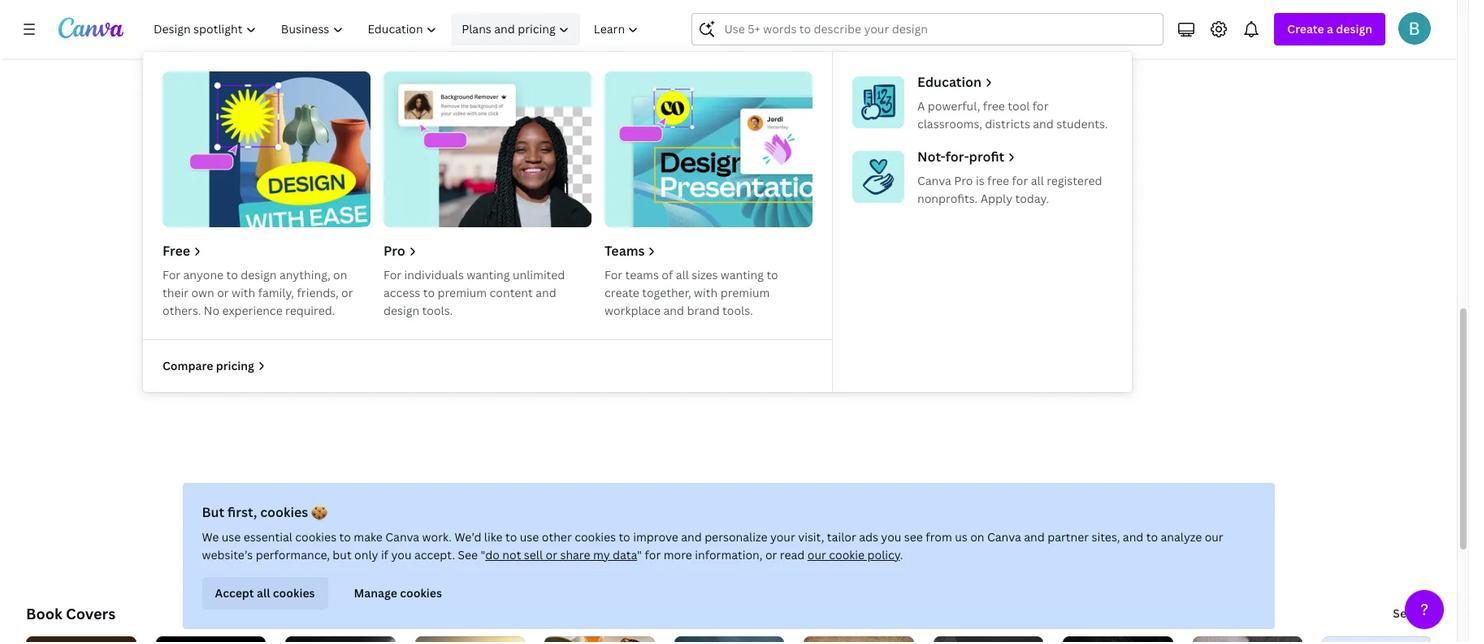 Task type: locate. For each thing, give the bounding box(es) containing it.
wanting right the sizes
[[721, 267, 764, 283]]

compare pricing link
[[163, 358, 267, 376]]

for down improve
[[645, 548, 661, 563]]

nonprofits.
[[918, 191, 978, 206]]

you
[[881, 530, 902, 545], [391, 548, 412, 563]]

canva up if
[[386, 530, 420, 545]]

2 horizontal spatial design
[[1337, 21, 1373, 37]]

for teams of all sizes wanting to create together, with premium workplace and brand tools.
[[605, 267, 778, 319]]

1 horizontal spatial canva
[[918, 173, 952, 189]]

2 horizontal spatial canva
[[988, 530, 1022, 545]]

or right "friends,"
[[341, 285, 353, 301]]

1 horizontal spatial wanting
[[721, 267, 764, 283]]

0 horizontal spatial for
[[645, 548, 661, 563]]

and inside for individuals wanting unlimited access to premium content and design tools.
[[536, 285, 556, 301]]

0 horizontal spatial for
[[163, 267, 181, 283]]

required.
[[285, 303, 335, 319]]

on up "friends,"
[[333, 267, 347, 283]]

3 for from the left
[[605, 267, 623, 283]]

our cookie policy link
[[808, 548, 900, 563]]

2 horizontal spatial for
[[1033, 98, 1049, 114]]

with
[[232, 285, 255, 301], [694, 285, 718, 301]]

1 premium from the left
[[438, 285, 487, 301]]

canva
[[918, 173, 952, 189], [386, 530, 420, 545], [988, 530, 1022, 545]]

cookies down accept.
[[400, 586, 442, 601]]

teams
[[625, 267, 659, 283]]

and right the "districts"
[[1033, 116, 1054, 132]]

premium inside for individuals wanting unlimited access to premium content and design tools.
[[438, 285, 487, 301]]

1 wanting from the left
[[467, 267, 510, 283]]

free up apply
[[988, 173, 1010, 189]]

0 horizontal spatial wanting
[[467, 267, 510, 283]]

0 vertical spatial pro
[[954, 173, 973, 189]]

classrooms,
[[918, 116, 983, 132]]

with down the sizes
[[694, 285, 718, 301]]

free up the "districts"
[[983, 98, 1005, 114]]

0 vertical spatial free
[[983, 98, 1005, 114]]

premium inside for teams of all sizes wanting to create together, with premium workplace and brand tools.
[[721, 285, 770, 301]]

and down together,
[[664, 303, 684, 319]]

0 horizontal spatial canva
[[386, 530, 420, 545]]

with inside for anyone to design anything, on their own or with family, friends, or others. no experience required.
[[232, 285, 255, 301]]

education
[[918, 73, 982, 91]]

cookies down 🍪
[[295, 530, 337, 545]]

not-for-profit
[[918, 148, 1005, 166]]

1 horizontal spatial for
[[1012, 173, 1028, 189]]

own
[[191, 285, 214, 301]]

friends,
[[297, 285, 339, 301]]

and right plans
[[494, 21, 515, 37]]

our down visit,
[[808, 548, 826, 563]]

premium
[[438, 285, 487, 301], [721, 285, 770, 301]]

2 vertical spatial design
[[384, 303, 420, 319]]

for inside for teams of all sizes wanting to create together, with premium workplace and brand tools.
[[605, 267, 623, 283]]

1 with from the left
[[232, 285, 255, 301]]

0 horizontal spatial "
[[481, 548, 485, 563]]

for up their
[[163, 267, 181, 283]]

tools. right brand
[[723, 303, 753, 319]]

2 vertical spatial for
[[645, 548, 661, 563]]

1 tools. from the left
[[422, 303, 453, 319]]

use up 'sell'
[[520, 530, 539, 545]]

1 for from the left
[[163, 267, 181, 283]]

2 for from the left
[[384, 267, 402, 283]]

1 horizontal spatial premium
[[721, 285, 770, 301]]

1 vertical spatial pro
[[384, 242, 405, 260]]

to right the anyone
[[226, 267, 238, 283]]

pro left is
[[954, 173, 973, 189]]

only
[[354, 548, 378, 563]]

canva up nonprofits. on the top right of page
[[918, 173, 952, 189]]

0 vertical spatial pricing
[[518, 21, 556, 37]]

and inside for teams of all sizes wanting to create together, with premium workplace and brand tools.
[[664, 303, 684, 319]]

1 vertical spatial design
[[241, 267, 277, 283]]

2 horizontal spatial for
[[605, 267, 623, 283]]

for inside for individuals wanting unlimited access to premium content and design tools.
[[384, 267, 402, 283]]

0 horizontal spatial see
[[458, 548, 478, 563]]

a
[[1327, 21, 1334, 37]]

individuals
[[404, 267, 464, 283]]

2 with from the left
[[694, 285, 718, 301]]

and
[[494, 21, 515, 37], [1033, 116, 1054, 132], [536, 285, 556, 301], [664, 303, 684, 319], [681, 530, 702, 545], [1024, 530, 1045, 545], [1123, 530, 1144, 545]]

1 horizontal spatial pricing
[[518, 21, 556, 37]]

if
[[381, 548, 389, 563]]

0 horizontal spatial use
[[222, 530, 241, 545]]

all
[[1031, 173, 1044, 189], [676, 267, 689, 283], [257, 586, 270, 601], [1416, 606, 1430, 622]]

0 vertical spatial design
[[1337, 21, 1373, 37]]

wanting
[[467, 267, 510, 283], [721, 267, 764, 283]]

1 horizontal spatial you
[[881, 530, 902, 545]]

wanting up content
[[467, 267, 510, 283]]

1 horizontal spatial pro
[[954, 173, 973, 189]]

book
[[26, 605, 62, 624]]

tool
[[1008, 98, 1030, 114]]

1 horizontal spatial see
[[1393, 606, 1414, 622]]

like
[[484, 530, 503, 545]]

design inside for individuals wanting unlimited access to premium content and design tools.
[[384, 303, 420, 319]]

do
[[485, 548, 500, 563]]

1 horizontal spatial tools.
[[723, 303, 753, 319]]

for right 'tool'
[[1033, 98, 1049, 114]]

you up policy in the bottom of the page
[[881, 530, 902, 545]]

with for teams
[[694, 285, 718, 301]]

to inside for teams of all sizes wanting to create together, with premium workplace and brand tools.
[[767, 267, 778, 283]]

premium down the individuals
[[438, 285, 487, 301]]

for inside for anyone to design anything, on their own or with family, friends, or others. no experience required.
[[163, 267, 181, 283]]

Search search field
[[725, 14, 1132, 45]]

we use essential cookies to make canva work. we'd like to use other cookies to improve and personalize your visit, tailor ads you see from us on canva and partner sites, and to analyze our website's performance, but only if you accept. see "
[[202, 530, 1224, 563]]

1 horizontal spatial for
[[384, 267, 402, 283]]

pro
[[954, 173, 973, 189], [384, 242, 405, 260]]

" down like
[[481, 548, 485, 563]]

their
[[163, 285, 189, 301]]

for up access
[[384, 267, 402, 283]]

for for pro
[[384, 267, 402, 283]]

our right analyze
[[1205, 530, 1224, 545]]

0 horizontal spatial pro
[[384, 242, 405, 260]]

use
[[222, 530, 241, 545], [520, 530, 539, 545]]

partner
[[1048, 530, 1089, 545]]

0 horizontal spatial our
[[808, 548, 826, 563]]

your
[[770, 530, 796, 545]]

2 premium from the left
[[721, 285, 770, 301]]

0 vertical spatial our
[[1205, 530, 1224, 545]]

read
[[780, 548, 805, 563]]

1 " from the left
[[481, 548, 485, 563]]

for individuals wanting unlimited access to premium content and design tools.
[[384, 267, 565, 319]]

and down unlimited
[[536, 285, 556, 301]]

do not sell or share my data link
[[485, 548, 637, 563]]

but first, cookies 🍪 dialog
[[182, 484, 1275, 630]]

0 horizontal spatial pricing
[[216, 358, 254, 374]]

you right if
[[391, 548, 412, 563]]

1 horizontal spatial "
[[637, 548, 642, 563]]

or right own
[[217, 285, 229, 301]]

0 horizontal spatial premium
[[438, 285, 487, 301]]

to down the individuals
[[423, 285, 435, 301]]

for inside canva pro is free for all registered nonprofits. apply today.
[[1012, 173, 1028, 189]]

for up today.
[[1012, 173, 1028, 189]]

from
[[926, 530, 952, 545]]

on inside for anyone to design anything, on their own or with family, friends, or others. no experience required.
[[333, 267, 347, 283]]

experience
[[222, 303, 283, 319]]

canva right us
[[988, 530, 1022, 545]]

design up family, on the left of page
[[241, 267, 277, 283]]

cookies
[[260, 504, 308, 522], [295, 530, 337, 545], [575, 530, 616, 545], [273, 586, 315, 601], [400, 586, 442, 601]]

performance,
[[256, 548, 330, 563]]

1 vertical spatial free
[[988, 173, 1010, 189]]

on right us
[[971, 530, 985, 545]]

for inside a powerful, free tool for classrooms, districts and students.
[[1033, 98, 1049, 114]]

1 horizontal spatial our
[[1205, 530, 1224, 545]]

2 tools. from the left
[[723, 303, 753, 319]]

1 horizontal spatial with
[[694, 285, 718, 301]]

see inside we use essential cookies to make canva work. we'd like to use other cookies to improve and personalize your visit, tailor ads you see from us on canva and partner sites, and to analyze our website's performance, but only if you accept. see "
[[458, 548, 478, 563]]

1 vertical spatial for
[[1012, 173, 1028, 189]]

ads
[[859, 530, 879, 545]]

design right a
[[1337, 21, 1373, 37]]

pro inside canva pro is free for all registered nonprofits. apply today.
[[954, 173, 973, 189]]

1 vertical spatial pricing
[[216, 358, 254, 374]]

with up experience
[[232, 285, 255, 301]]

to right like
[[506, 530, 517, 545]]

tools. down the individuals
[[422, 303, 453, 319]]

for for education
[[1033, 98, 1049, 114]]

to left analyze
[[1147, 530, 1158, 545]]

0 vertical spatial you
[[881, 530, 902, 545]]

all inside button
[[257, 586, 270, 601]]

book covers link
[[26, 605, 115, 624]]

brad klo image
[[1399, 12, 1431, 45]]

districts
[[985, 116, 1031, 132]]

pricing
[[518, 21, 556, 37], [216, 358, 254, 374]]

tools.
[[422, 303, 453, 319], [723, 303, 753, 319]]

for inside but first, cookies 🍪 dialog
[[645, 548, 661, 563]]

1 vertical spatial see
[[1393, 606, 1414, 622]]

2 wanting from the left
[[721, 267, 764, 283]]

1 horizontal spatial design
[[384, 303, 420, 319]]

today.
[[1016, 191, 1049, 206]]

for up create
[[605, 267, 623, 283]]

to right the sizes
[[767, 267, 778, 283]]

and up do not sell or share my data " for more information, or read our cookie policy .
[[681, 530, 702, 545]]

cookies down the performance,
[[273, 586, 315, 601]]

our
[[1205, 530, 1224, 545], [808, 548, 826, 563]]

1 vertical spatial you
[[391, 548, 412, 563]]

students.
[[1057, 116, 1108, 132]]

pricing right compare
[[216, 358, 254, 374]]

cookies up my
[[575, 530, 616, 545]]

to up data
[[619, 530, 631, 545]]

or
[[217, 285, 229, 301], [341, 285, 353, 301], [546, 548, 558, 563], [766, 548, 777, 563]]

0 horizontal spatial tools.
[[422, 303, 453, 319]]

premium right together,
[[721, 285, 770, 301]]

on inside we use essential cookies to make canva work. we'd like to use other cookies to improve and personalize your visit, tailor ads you see from us on canva and partner sites, and to analyze our website's performance, but only if you accept. see "
[[971, 530, 985, 545]]

pricing inside "link"
[[216, 358, 254, 374]]

0 vertical spatial on
[[333, 267, 347, 283]]

0 vertical spatial for
[[1033, 98, 1049, 114]]

0 horizontal spatial you
[[391, 548, 412, 563]]

" down improve
[[637, 548, 642, 563]]

covers
[[66, 605, 115, 624]]

pro up access
[[384, 242, 405, 260]]

apply
[[981, 191, 1013, 206]]

1 horizontal spatial on
[[971, 530, 985, 545]]

see
[[458, 548, 478, 563], [1393, 606, 1414, 622]]

but first, cookies 🍪
[[202, 504, 328, 522]]

0 horizontal spatial design
[[241, 267, 277, 283]]

0 horizontal spatial with
[[232, 285, 255, 301]]

wanting inside for teams of all sizes wanting to create together, with premium workplace and brand tools.
[[721, 267, 764, 283]]

None search field
[[692, 13, 1164, 46]]

use up "website's"
[[222, 530, 241, 545]]

"
[[481, 548, 485, 563], [637, 548, 642, 563]]

sites,
[[1092, 530, 1120, 545]]

for
[[163, 267, 181, 283], [384, 267, 402, 283], [605, 267, 623, 283]]

1 horizontal spatial use
[[520, 530, 539, 545]]

design down access
[[384, 303, 420, 319]]

pricing right plans
[[518, 21, 556, 37]]

0 vertical spatial see
[[458, 548, 478, 563]]

and right sites,
[[1123, 530, 1144, 545]]

a powerful, free tool for classrooms, districts and students.
[[918, 98, 1108, 132]]

0 horizontal spatial on
[[333, 267, 347, 283]]

with inside for teams of all sizes wanting to create together, with premium workplace and brand tools.
[[694, 285, 718, 301]]

1 vertical spatial on
[[971, 530, 985, 545]]

and inside popup button
[[494, 21, 515, 37]]



Task type: describe. For each thing, give the bounding box(es) containing it.
access
[[384, 285, 421, 301]]

visit,
[[798, 530, 825, 545]]

all inside canva pro is free for all registered nonprofits. apply today.
[[1031, 173, 1044, 189]]

see all
[[1393, 606, 1430, 622]]

1 use from the left
[[222, 530, 241, 545]]

accept.
[[414, 548, 455, 563]]

create
[[1288, 21, 1325, 37]]

for for free
[[163, 267, 181, 283]]

and left partner
[[1024, 530, 1045, 545]]

but
[[202, 504, 225, 522]]

see
[[905, 530, 923, 545]]

tailor
[[827, 530, 856, 545]]

canva pro is free for all registered nonprofits. apply today.
[[918, 173, 1103, 206]]

wanting inside for individuals wanting unlimited access to premium content and design tools.
[[467, 267, 510, 283]]

of
[[662, 267, 673, 283]]

tools. inside for teams of all sizes wanting to create together, with premium workplace and brand tools.
[[723, 303, 753, 319]]

first,
[[228, 504, 257, 522]]

content
[[490, 285, 533, 301]]

tools. inside for individuals wanting unlimited access to premium content and design tools.
[[422, 303, 453, 319]]

to up but
[[339, 530, 351, 545]]

not-
[[918, 148, 946, 166]]

plans and pricing menu
[[143, 52, 1132, 393]]

and inside a powerful, free tool for classrooms, districts and students.
[[1033, 116, 1054, 132]]

anything,
[[280, 267, 331, 283]]

my
[[593, 548, 610, 563]]

together,
[[642, 285, 691, 301]]

create
[[605, 285, 640, 301]]

manage cookies button
[[341, 578, 455, 610]]

but
[[333, 548, 352, 563]]

our inside we use essential cookies to make canva work. we'd like to use other cookies to improve and personalize your visit, tailor ads you see from us on canva and partner sites, and to analyze our website's performance, but only if you accept. see "
[[1205, 530, 1224, 545]]

free
[[163, 242, 190, 260]]

accept all cookies
[[215, 586, 315, 601]]

to inside for individuals wanting unlimited access to premium content and design tools.
[[423, 285, 435, 301]]

to inside for anyone to design anything, on their own or with family, friends, or others. no experience required.
[[226, 267, 238, 283]]

registered
[[1047, 173, 1103, 189]]

essential
[[244, 530, 292, 545]]

book covers
[[26, 605, 115, 624]]

or left read
[[766, 548, 777, 563]]

personalize
[[705, 530, 768, 545]]

compare pricing
[[163, 358, 254, 374]]

policy
[[868, 548, 900, 563]]

with for free
[[232, 285, 255, 301]]

teams
[[605, 242, 645, 260]]

or right 'sell'
[[546, 548, 558, 563]]

brand
[[687, 303, 720, 319]]

no
[[204, 303, 220, 319]]

website's
[[202, 548, 253, 563]]

is
[[976, 173, 985, 189]]

manage
[[354, 586, 397, 601]]

canva inside canva pro is free for all registered nonprofits. apply today.
[[918, 173, 952, 189]]

others.
[[163, 303, 201, 319]]

create a design button
[[1275, 13, 1386, 46]]

more
[[664, 548, 692, 563]]

not
[[503, 548, 521, 563]]

improve
[[633, 530, 679, 545]]

" inside we use essential cookies to make canva work. we'd like to use other cookies to improve and personalize your visit, tailor ads you see from us on canva and partner sites, and to analyze our website's performance, but only if you accept. see "
[[481, 548, 485, 563]]

sell
[[524, 548, 543, 563]]

share
[[560, 548, 591, 563]]

work.
[[422, 530, 452, 545]]

for anyone to design anything, on their own or with family, friends, or others. no experience required.
[[163, 267, 353, 319]]

free inside canva pro is free for all registered nonprofits. apply today.
[[988, 173, 1010, 189]]

do not sell or share my data " for more information, or read our cookie policy .
[[485, 548, 903, 563]]

us
[[955, 530, 968, 545]]

accept
[[215, 586, 254, 601]]

we'd
[[455, 530, 482, 545]]

for for teams
[[605, 267, 623, 283]]

a
[[918, 98, 925, 114]]

workplace
[[605, 303, 661, 319]]

unlimited
[[513, 267, 565, 283]]

plans
[[462, 21, 492, 37]]

🍪
[[311, 504, 328, 522]]

free inside a powerful, free tool for classrooms, districts and students.
[[983, 98, 1005, 114]]

information,
[[695, 548, 763, 563]]

1 vertical spatial our
[[808, 548, 826, 563]]

we
[[202, 530, 219, 545]]

2 use from the left
[[520, 530, 539, 545]]

accept all cookies button
[[202, 578, 328, 610]]

data
[[613, 548, 637, 563]]

cookie
[[829, 548, 865, 563]]

see inside see all link
[[1393, 606, 1414, 622]]

see all link
[[1392, 598, 1431, 631]]

for for not-for-profit
[[1012, 173, 1028, 189]]

analyze
[[1161, 530, 1202, 545]]

.
[[900, 548, 903, 563]]

make
[[354, 530, 383, 545]]

plans and pricing button
[[451, 13, 581, 46]]

anyone
[[183, 267, 224, 283]]

powerful,
[[928, 98, 981, 114]]

cookies up 'essential'
[[260, 504, 308, 522]]

manage cookies
[[354, 586, 442, 601]]

other
[[542, 530, 572, 545]]

design inside for anyone to design anything, on their own or with family, friends, or others. no experience required.
[[241, 267, 277, 283]]

2 " from the left
[[637, 548, 642, 563]]

design inside dropdown button
[[1337, 21, 1373, 37]]

all inside for teams of all sizes wanting to create together, with premium workplace and brand tools.
[[676, 267, 689, 283]]

compare
[[163, 358, 213, 374]]

top level navigation element
[[143, 13, 1132, 393]]

family,
[[258, 285, 294, 301]]

for-
[[946, 148, 969, 166]]

pricing inside popup button
[[518, 21, 556, 37]]

create a design
[[1288, 21, 1373, 37]]



Task type: vqa. For each thing, say whether or not it's contained in the screenshot.
lessons
no



